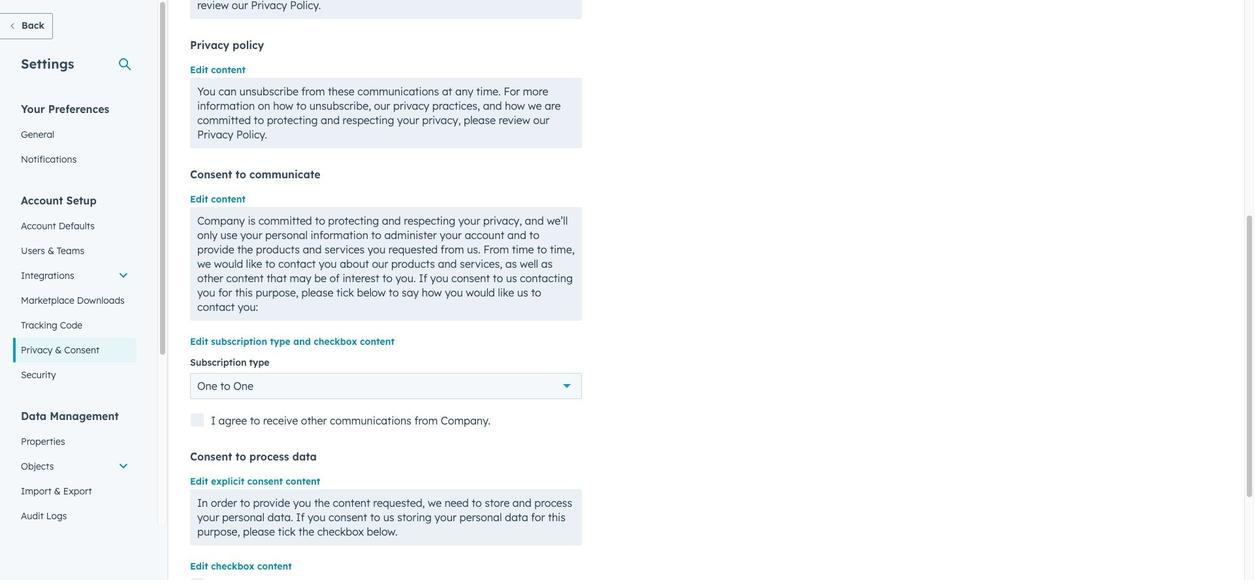 Task type: locate. For each thing, give the bounding box(es) containing it.
data management element
[[13, 409, 137, 529]]

account setup element
[[13, 193, 137, 388]]



Task type: describe. For each thing, give the bounding box(es) containing it.
your preferences element
[[13, 102, 137, 172]]



Task type: vqa. For each thing, say whether or not it's contained in the screenshot.
on at the left
no



